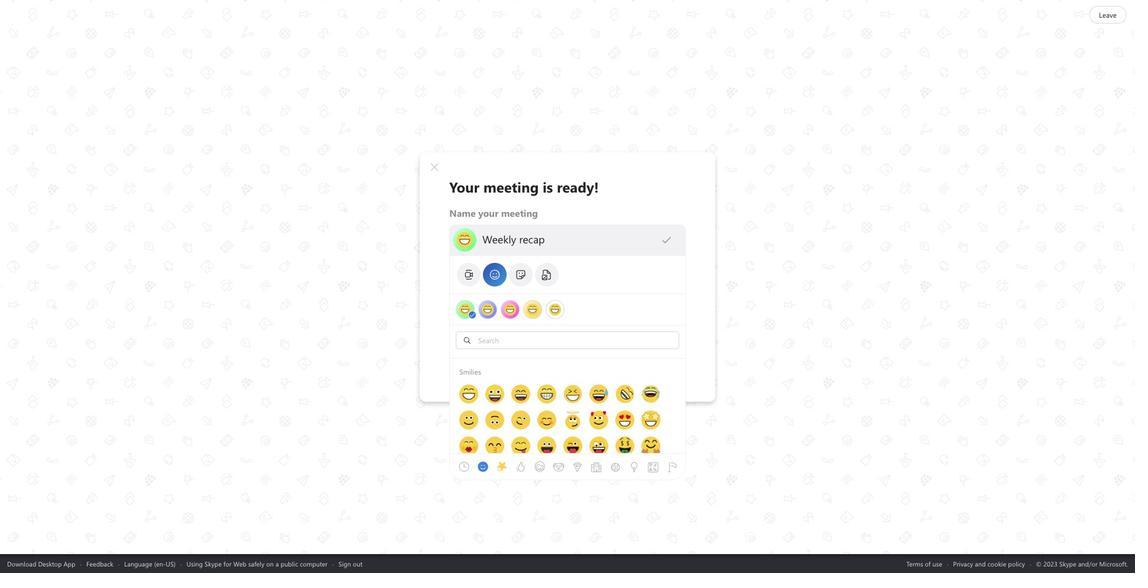 Task type: describe. For each thing, give the bounding box(es) containing it.
terms of use
[[907, 560, 942, 568]]

terms of use link
[[907, 560, 942, 568]]

policy
[[1008, 560, 1025, 568]]

feedback
[[86, 560, 113, 568]]

public
[[281, 560, 298, 568]]

download
[[7, 560, 36, 568]]

cookie
[[988, 560, 1006, 568]]

skype
[[205, 560, 222, 568]]

sign out link
[[339, 560, 363, 568]]

terms
[[907, 560, 923, 568]]

a
[[276, 560, 279, 568]]

using skype for web safely on a public computer
[[187, 560, 328, 568]]

Search text field
[[475, 335, 676, 346]]

app
[[64, 560, 75, 568]]

privacy and cookie policy link
[[953, 560, 1025, 568]]

out
[[353, 560, 363, 568]]

feedback link
[[86, 560, 113, 568]]

us)
[[166, 560, 176, 568]]

web
[[233, 560, 246, 568]]

use
[[933, 560, 942, 568]]

using
[[187, 560, 203, 568]]

(en-
[[154, 560, 166, 568]]



Task type: locate. For each thing, give the bounding box(es) containing it.
language (en-us) link
[[124, 560, 176, 568]]

Type a meeting name (optional) text field
[[482, 233, 661, 247]]

1 vertical spatial tab list
[[455, 438, 720, 497]]

and
[[975, 560, 986, 568]]

0 vertical spatial tab list
[[456, 262, 676, 288]]

of
[[925, 560, 931, 568]]

safely
[[248, 560, 264, 568]]

computer
[[300, 560, 328, 568]]

language (en-us)
[[124, 560, 176, 568]]

desktop
[[38, 560, 62, 568]]

sign
[[339, 560, 351, 568]]

sign out
[[339, 560, 363, 568]]

privacy and cookie policy
[[953, 560, 1025, 568]]

using skype for web safely on a public computer link
[[187, 560, 328, 568]]

on
[[266, 560, 274, 568]]

tab list
[[456, 262, 676, 288], [455, 438, 720, 497]]

download desktop app link
[[7, 560, 75, 568]]

privacy
[[953, 560, 973, 568]]

for
[[223, 560, 232, 568]]

language
[[124, 560, 152, 568]]

download desktop app
[[7, 560, 75, 568]]



Task type: vqa. For each thing, say whether or not it's contained in the screenshot.
Set a status button
no



